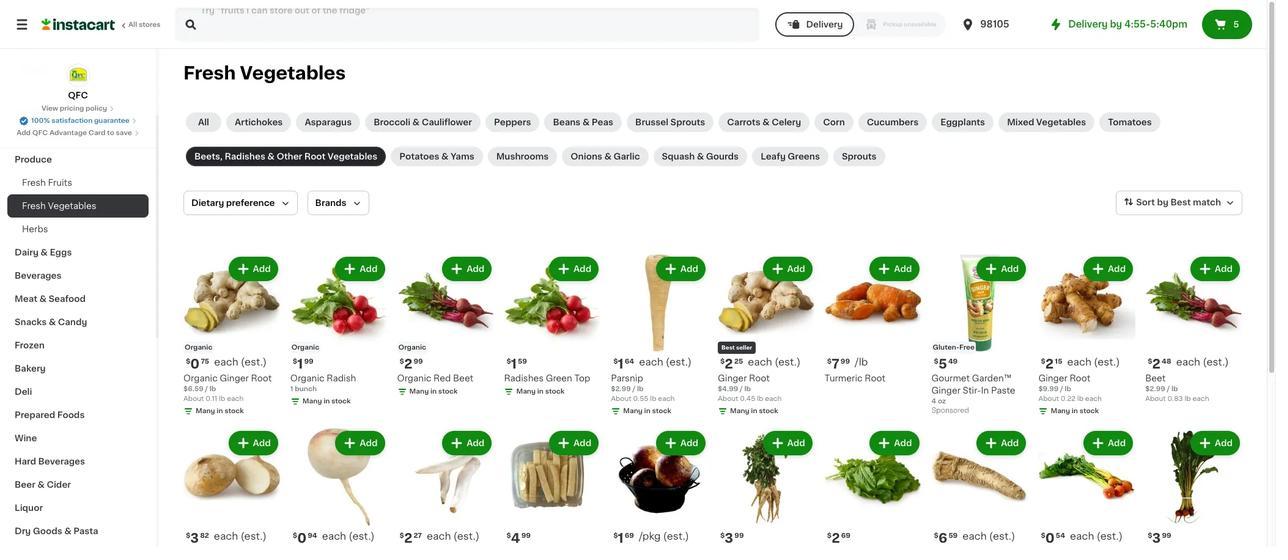 Task type: locate. For each thing, give the bounding box(es) containing it.
fresh fruits
[[22, 179, 72, 187]]

eggplants
[[941, 118, 986, 127]]

$2.48 each (estimated) element
[[1146, 357, 1243, 372]]

again
[[62, 41, 86, 50]]

2 beet from the left
[[1146, 374, 1166, 383]]

$ 2 27
[[400, 532, 422, 545]]

0 vertical spatial fresh vegetables
[[184, 64, 346, 82]]

each right 0.45
[[765, 396, 782, 402]]

1 left bunch
[[290, 386, 293, 393]]

wine link
[[7, 427, 149, 450]]

1 $2.99 from the left
[[611, 386, 631, 393]]

(est.) for $ 6 59
[[990, 531, 1016, 541]]

many in stock down 0.45
[[730, 408, 779, 415]]

by for sort
[[1158, 198, 1169, 207]]

qfc up view pricing policy link
[[68, 91, 88, 100]]

beverages link
[[7, 264, 149, 288]]

(est.) for $ 1 69
[[663, 531, 689, 541]]

onions
[[571, 152, 603, 161]]

0 horizontal spatial 4
[[511, 532, 520, 545]]

4 inside gourmet garden™ ginger stir-in paste 4 oz
[[932, 398, 937, 405]]

2 / from the left
[[740, 386, 743, 393]]

$ inside the $ 1 64
[[614, 358, 618, 365]]

0 horizontal spatial delivery
[[807, 20, 843, 29]]

(est.) up beet $2.99 / lb about 0.83 lb each
[[1203, 357, 1230, 367]]

qfc
[[68, 91, 88, 100], [32, 130, 48, 136]]

& left the peas
[[583, 118, 590, 127]]

$ 0 54
[[1041, 532, 1066, 545]]

root inside the ginger root $4.99 / lb about 0.45 lb each
[[749, 374, 770, 383]]

1 vertical spatial 5
[[939, 358, 948, 371]]

organic red beet
[[397, 374, 474, 383]]

$2.99 for parsnip
[[611, 386, 631, 393]]

each (est.) inside $6.59 each (estimated) element
[[963, 531, 1016, 541]]

$2.25 each (estimated) element
[[718, 357, 815, 372]]

(est.) inside $0.75 each (estimated) element
[[241, 357, 267, 367]]

paste
[[992, 387, 1016, 395]]

delivery for delivery by 4:55-5:40pm
[[1069, 20, 1108, 29]]

1 $ 3 99 from the left
[[721, 532, 744, 545]]

/pkg
[[639, 531, 661, 541]]

all up beets,
[[198, 118, 209, 127]]

about left 0.83 in the bottom of the page
[[1146, 396, 1166, 402]]

(est.) up the organic ginger root $6.59 / lb about 0.11 lb each
[[241, 357, 267, 367]]

& for snacks & candy
[[49, 318, 56, 327]]

each (est.) inside the $2.27 each (estimated) element
[[427, 531, 480, 541]]

each inside parsnip $2.99 / lb about 0.55 lb each
[[658, 396, 675, 402]]

$ 6 59
[[935, 532, 958, 545]]

1 inside 'organic radish 1 bunch'
[[290, 386, 293, 393]]

1 vertical spatial best
[[722, 345, 735, 350]]

each right 15
[[1068, 357, 1092, 367]]

(est.) for $ 1 64
[[666, 357, 692, 367]]

each (est.) for $ 2 15
[[1068, 357, 1121, 367]]

fresh vegetables
[[184, 64, 346, 82], [22, 202, 96, 210]]

all for all
[[198, 118, 209, 127]]

cauliflower
[[422, 118, 472, 127]]

product group
[[184, 254, 281, 419], [290, 254, 388, 409], [397, 254, 495, 399], [504, 254, 601, 399], [611, 254, 708, 419], [718, 254, 815, 419], [825, 254, 922, 385], [932, 254, 1029, 418], [1039, 254, 1136, 419], [1146, 254, 1243, 404], [184, 429, 281, 548], [290, 429, 388, 548], [397, 429, 495, 548], [504, 429, 601, 548], [611, 429, 708, 548], [718, 429, 815, 548], [825, 429, 922, 548], [932, 429, 1029, 548], [1039, 429, 1136, 548], [1146, 429, 1243, 548]]

carrots & celery
[[728, 118, 802, 127]]

0 vertical spatial 5
[[1234, 20, 1240, 29]]

fresh up herbs
[[22, 202, 46, 210]]

policy
[[86, 105, 107, 112]]

squash & gourds link
[[654, 147, 748, 166]]

1 for $ 1 59
[[511, 358, 517, 371]]

about inside parsnip $2.99 / lb about 0.55 lb each
[[611, 396, 632, 402]]

best inside best match sort by "field"
[[1171, 198, 1191, 207]]

0 horizontal spatial all
[[128, 21, 137, 28]]

& left pasta
[[64, 527, 71, 536]]

meat
[[15, 295, 37, 303]]

radishes
[[225, 152, 265, 161], [504, 374, 544, 383]]

1 horizontal spatial sprouts
[[842, 152, 877, 161]]

0 horizontal spatial $2.99
[[611, 386, 631, 393]]

59 for 1
[[518, 358, 527, 365]]

15
[[1055, 358, 1063, 365]]

5 / from the left
[[1168, 386, 1170, 393]]

garden™
[[973, 374, 1012, 383]]

about down "$9.99"
[[1039, 396, 1060, 402]]

$6.59
[[184, 386, 204, 393]]

0 horizontal spatial radishes
[[225, 152, 265, 161]]

0 vertical spatial by
[[1111, 20, 1123, 29]]

1 horizontal spatial qfc
[[68, 91, 88, 100]]

1 vertical spatial fresh
[[22, 179, 46, 187]]

about down $4.99
[[718, 396, 739, 402]]

squash & gourds
[[662, 152, 739, 161]]

& right meat
[[39, 295, 47, 303]]

1 horizontal spatial $ 3 99
[[1148, 532, 1172, 545]]

(est.) inside $1.64 each (estimated) element
[[666, 357, 692, 367]]

$ 2 15
[[1041, 358, 1063, 371]]

$2.99 inside beet $2.99 / lb about 0.83 lb each
[[1146, 386, 1166, 393]]

$ 3 99
[[721, 532, 744, 545], [1148, 532, 1172, 545]]

& for onions & garlic
[[605, 152, 612, 161]]

tomatoes link
[[1100, 113, 1161, 132]]

(est.) right /pkg
[[663, 531, 689, 541]]

1 horizontal spatial 4
[[932, 398, 937, 405]]

59 inside $ 1 59
[[518, 358, 527, 365]]

each right 0.55
[[658, 396, 675, 402]]

each right 0.22
[[1086, 396, 1102, 402]]

5 inside product group
[[939, 358, 948, 371]]

beverages up cider
[[38, 458, 85, 466]]

3 / from the left
[[1061, 386, 1064, 393]]

/ inside beet $2.99 / lb about 0.83 lb each
[[1168, 386, 1170, 393]]

potatoes & yams link
[[391, 147, 483, 166]]

0 vertical spatial beverages
[[15, 272, 62, 280]]

(est.) inside $0.94 each (estimated) "element"
[[349, 531, 375, 541]]

sprouts inside 'link'
[[671, 118, 706, 127]]

$ inside $ 4 99
[[507, 533, 511, 539]]

& left eggs
[[41, 248, 48, 257]]

$ inside $ 2 99
[[400, 358, 404, 365]]

(est.) right 27
[[454, 531, 480, 541]]

(est.) inside the $2.27 each (estimated) element
[[454, 531, 480, 541]]

many down 0.55
[[624, 408, 643, 415]]

4 about from the left
[[611, 396, 632, 402]]

0 horizontal spatial 3
[[190, 532, 199, 545]]

2 horizontal spatial 3
[[1153, 532, 1161, 545]]

1 vertical spatial 59
[[949, 533, 958, 539]]

1 horizontal spatial 5
[[1234, 20, 1240, 29]]

1 horizontal spatial all
[[198, 118, 209, 127]]

each
[[214, 357, 238, 367], [748, 357, 773, 367], [1068, 357, 1092, 367], [639, 357, 664, 367], [1177, 357, 1201, 367], [227, 396, 244, 402], [765, 396, 782, 402], [1086, 396, 1102, 402], [658, 396, 675, 402], [1193, 396, 1210, 402], [214, 531, 238, 541], [322, 531, 346, 541], [427, 531, 451, 541], [963, 531, 987, 541], [1071, 531, 1095, 541]]

(est.) for $ 2 27
[[454, 531, 480, 541]]

best left match
[[1171, 198, 1191, 207]]

each right 64
[[639, 357, 664, 367]]

0 vertical spatial sprouts
[[671, 118, 706, 127]]

each inside "element"
[[322, 531, 346, 541]]

0 horizontal spatial best
[[722, 345, 735, 350]]

1 vertical spatial all
[[198, 118, 209, 127]]

3 about from the left
[[1039, 396, 1060, 402]]

turmeric
[[825, 374, 863, 383]]

goods
[[33, 527, 62, 536]]

root inside ginger root $9.99 / lb about 0.22 lb each
[[1070, 374, 1091, 383]]

None search field
[[175, 7, 760, 42]]

1 vertical spatial qfc
[[32, 130, 48, 136]]

product group containing 5
[[932, 254, 1029, 418]]

59
[[518, 358, 527, 365], [949, 533, 958, 539]]

recipes link
[[7, 102, 149, 125]]

3 3 from the left
[[1153, 532, 1161, 545]]

best
[[1171, 198, 1191, 207], [722, 345, 735, 350]]

0 vertical spatial qfc
[[68, 91, 88, 100]]

each (est.) for $ 1 64
[[639, 357, 692, 367]]

each (est.) right 82
[[214, 531, 267, 541]]

greens
[[788, 152, 820, 161]]

& for meat & seafood
[[39, 295, 47, 303]]

each (est.) right 15
[[1068, 357, 1121, 367]]

fruits
[[48, 179, 72, 187]]

59 right 6
[[949, 533, 958, 539]]

dietary
[[191, 199, 224, 207]]

$ inside $ 2 15
[[1041, 358, 1046, 365]]

each (est.) inside '$2.48 each (estimated)' element
[[1177, 357, 1230, 367]]

1 up radishes   green top at the bottom of page
[[511, 358, 517, 371]]

qfc logo image
[[66, 64, 90, 87]]

ginger up "$9.99"
[[1039, 374, 1068, 383]]

radishes down $ 1 59
[[504, 374, 544, 383]]

0 vertical spatial 4
[[932, 398, 937, 405]]

$ 2 25
[[721, 358, 743, 371]]

0 inside "element"
[[297, 532, 307, 545]]

/ up 0.11
[[205, 386, 208, 393]]

0 horizontal spatial $ 3 99
[[721, 532, 744, 545]]

3
[[190, 532, 199, 545], [725, 532, 734, 545], [1153, 532, 1161, 545]]

leafy greens
[[761, 152, 820, 161]]

each (est.) for $ 6 59
[[963, 531, 1016, 541]]

25
[[735, 358, 743, 365]]

$ inside $ 7 99
[[828, 358, 832, 365]]

dry goods & pasta
[[15, 527, 98, 536]]

root for turmeric root
[[865, 374, 886, 383]]

& left 'candy'
[[49, 318, 56, 327]]

0 horizontal spatial 0
[[190, 358, 200, 371]]

beer & cider link
[[7, 474, 149, 497]]

frozen link
[[7, 334, 149, 357]]

1 horizontal spatial best
[[1171, 198, 1191, 207]]

gluten-
[[933, 344, 960, 351]]

49
[[949, 358, 958, 365]]

herbs
[[22, 225, 48, 234]]

1 69 from the left
[[842, 533, 851, 539]]

/ up 0.83 in the bottom of the page
[[1168, 386, 1170, 393]]

in down 0.55
[[645, 408, 651, 415]]

beans
[[553, 118, 581, 127]]

69 for 1
[[625, 533, 634, 539]]

each inside the organic ginger root $6.59 / lb about 0.11 lb each
[[227, 396, 244, 402]]

each inside the ginger root $4.99 / lb about 0.45 lb each
[[765, 396, 782, 402]]

about down $6.59
[[184, 396, 204, 402]]

each (est.) inside $2.15 each (estimated) element
[[1068, 357, 1121, 367]]

2 $2.99 from the left
[[1146, 386, 1166, 393]]

& left celery
[[763, 118, 770, 127]]

(est.) inside $6.59 each (estimated) element
[[990, 531, 1016, 541]]

each right 75
[[214, 357, 238, 367]]

(est.) inside the $1.69 per package (estimated) element
[[663, 531, 689, 541]]

& right broccoli
[[413, 118, 420, 127]]

eggs
[[50, 248, 72, 257]]

1 for $ 1 99
[[297, 358, 303, 371]]

0.22
[[1061, 396, 1076, 402]]

parsnip
[[611, 374, 643, 383]]

/ up 0.45
[[740, 386, 743, 393]]

4:55-
[[1125, 20, 1151, 29]]

0 left 94
[[297, 532, 307, 545]]

(est.) inside '$2.48 each (estimated)' element
[[1203, 357, 1230, 367]]

each (est.) right 48
[[1177, 357, 1230, 367]]

by right sort
[[1158, 198, 1169, 207]]

(est.) inside $2.15 each (estimated) element
[[1095, 357, 1121, 367]]

$3.82 each (estimated) element
[[184, 531, 281, 547]]

1 horizontal spatial beet
[[1146, 374, 1166, 383]]

5 about from the left
[[1146, 396, 1166, 402]]

by inside "delivery by 4:55-5:40pm" link
[[1111, 20, 1123, 29]]

& left garlic
[[605, 152, 612, 161]]

0 horizontal spatial fresh vegetables
[[22, 202, 96, 210]]

service type group
[[776, 12, 947, 37]]

0 for $ 0 94
[[297, 532, 307, 545]]

0 vertical spatial radishes
[[225, 152, 265, 161]]

ginger inside the ginger root $4.99 / lb about 0.45 lb each
[[718, 374, 747, 383]]

each (est.) inside $2.25 each (estimated) element
[[748, 357, 801, 367]]

gourmet garden™ ginger stir-in paste 4 oz
[[932, 374, 1016, 405]]

99 inside $ 4 99
[[522, 533, 531, 539]]

beverages down dairy & eggs
[[15, 272, 62, 280]]

stock down the ginger root $4.99 / lb about 0.45 lb each on the bottom
[[759, 408, 779, 415]]

fresh up "all" link
[[184, 64, 236, 82]]

save
[[116, 130, 132, 136]]

prepared foods link
[[7, 404, 149, 427]]

many down 0.22
[[1051, 408, 1071, 415]]

(est.) inside the $0.54 each (estimated) element
[[1097, 531, 1123, 541]]

delivery by 4:55-5:40pm
[[1069, 20, 1188, 29]]

onions & garlic link
[[562, 147, 649, 166]]

each (est.) for $ 3 82
[[214, 531, 267, 541]]

0 vertical spatial best
[[1171, 198, 1191, 207]]

1 for $ 1 64
[[618, 358, 624, 371]]

each right the 54
[[1071, 531, 1095, 541]]

snacks & candy link
[[7, 311, 149, 334]]

leafy
[[761, 152, 786, 161]]

hard
[[15, 458, 36, 466]]

1 horizontal spatial delivery
[[1069, 20, 1108, 29]]

by inside best match sort by "field"
[[1158, 198, 1169, 207]]

in down 0.11
[[217, 408, 223, 415]]

(est.) for $ 0 54
[[1097, 531, 1123, 541]]

$ inside $ 5 49
[[935, 358, 939, 365]]

green
[[546, 374, 573, 383]]

each (est.) for $ 2 27
[[427, 531, 480, 541]]

$ 2 69
[[828, 532, 851, 545]]

& for beans & peas
[[583, 118, 590, 127]]

1 about from the left
[[184, 396, 204, 402]]

cucumbers link
[[859, 113, 928, 132]]

all inside all stores link
[[128, 21, 137, 28]]

$ 3 82
[[186, 532, 209, 545]]

Search field
[[176, 9, 759, 40]]

stock down red
[[439, 388, 458, 395]]

$ 1 99
[[293, 358, 314, 371]]

1 vertical spatial sprouts
[[842, 152, 877, 161]]

59 inside '$ 6 59'
[[949, 533, 958, 539]]

1 horizontal spatial 59
[[949, 533, 958, 539]]

root inside product group
[[865, 374, 886, 383]]

each (est.) inside $0.75 each (estimated) element
[[214, 357, 267, 367]]

0 horizontal spatial beet
[[453, 374, 474, 383]]

&
[[413, 118, 420, 127], [583, 118, 590, 127], [763, 118, 770, 127], [268, 152, 275, 161], [442, 152, 449, 161], [605, 152, 612, 161], [697, 152, 704, 161], [41, 248, 48, 257], [39, 295, 47, 303], [49, 318, 56, 327], [38, 481, 45, 489], [64, 527, 71, 536]]

1
[[297, 358, 303, 371], [511, 358, 517, 371], [618, 358, 624, 371], [290, 386, 293, 393], [618, 532, 624, 545]]

& for broccoli & cauliflower
[[413, 118, 420, 127]]

wine
[[15, 434, 37, 443]]

many in stock
[[410, 388, 458, 395], [517, 388, 565, 395], [303, 398, 351, 405], [196, 408, 244, 415], [730, 408, 779, 415], [1051, 408, 1099, 415], [624, 408, 672, 415]]

best for best match
[[1171, 198, 1191, 207]]

about left 0.55
[[611, 396, 632, 402]]

(est.) right 82
[[241, 531, 267, 541]]

$1.64 each (estimated) element
[[611, 357, 708, 372]]

2 horizontal spatial 0
[[1046, 532, 1055, 545]]

1 up bunch
[[297, 358, 303, 371]]

many down 0.45
[[730, 408, 750, 415]]

(est.) for $ 2 25
[[775, 357, 801, 367]]

yams
[[451, 152, 475, 161]]

2 for $ 2 15
[[1046, 358, 1054, 371]]

lb right 0.45
[[757, 396, 764, 402]]

1 horizontal spatial 3
[[725, 532, 734, 545]]

each (est.) up the organic ginger root $6.59 / lb about 0.11 lb each
[[214, 357, 267, 367]]

& for squash & gourds
[[697, 152, 704, 161]]

$4.99
[[718, 386, 739, 393]]

1 horizontal spatial 69
[[842, 533, 851, 539]]

$ inside '$ 1 99'
[[293, 358, 297, 365]]

1 vertical spatial radishes
[[504, 374, 544, 383]]

root for ginger root $4.99 / lb about 0.45 lb each
[[749, 374, 770, 383]]

each right 0.83 in the bottom of the page
[[1193, 396, 1210, 402]]

98105
[[981, 20, 1010, 29]]

1 vertical spatial by
[[1158, 198, 1169, 207]]

(est.) inside $2.25 each (estimated) element
[[775, 357, 801, 367]]

$7.99 per pound element
[[825, 357, 922, 372]]

$ 4 99
[[507, 532, 531, 545]]

$2.27 each (estimated) element
[[397, 531, 495, 547]]

each (est.) right 27
[[427, 531, 480, 541]]

$2.99 down $ 2 48
[[1146, 386, 1166, 393]]

organic inside the organic ginger root $6.59 / lb about 0.11 lb each
[[184, 374, 218, 383]]

$ inside $ 2 27
[[400, 533, 404, 539]]

delivery
[[1069, 20, 1108, 29], [807, 20, 843, 29]]

each right 94
[[322, 531, 346, 541]]

& left "yams" at the top left of the page
[[442, 152, 449, 161]]

each (est.) inside the $0.54 each (estimated) element
[[1071, 531, 1123, 541]]

each (est.) inside $1.64 each (estimated) element
[[639, 357, 692, 367]]

beans & peas link
[[545, 113, 622, 132]]

deli link
[[7, 381, 149, 404]]

1 left 64
[[618, 358, 624, 371]]

0 horizontal spatial 5
[[939, 358, 948, 371]]

2 $ 3 99 from the left
[[1148, 532, 1172, 545]]

root down the $7.99 per pound element
[[865, 374, 886, 383]]

ginger root $4.99 / lb about 0.45 lb each
[[718, 374, 782, 402]]

delivery inside button
[[807, 20, 843, 29]]

vegetables up herbs link
[[48, 202, 96, 210]]

1 horizontal spatial by
[[1158, 198, 1169, 207]]

1 horizontal spatial $2.99
[[1146, 386, 1166, 393]]

to
[[107, 130, 114, 136]]

0.55
[[633, 396, 649, 402]]

1 horizontal spatial 0
[[297, 532, 307, 545]]

99 inside $ 7 99
[[841, 358, 850, 365]]

in down 0.45
[[751, 408, 758, 415]]

0 horizontal spatial 59
[[518, 358, 527, 365]]

sprouts up squash
[[671, 118, 706, 127]]

69 inside the $ 1 69
[[625, 533, 634, 539]]

$0.94 each (estimated) element
[[290, 531, 388, 547]]

1 / from the left
[[205, 386, 208, 393]]

each (est.) right the 54
[[1071, 531, 1123, 541]]

squash
[[662, 152, 695, 161]]

all
[[128, 21, 137, 28], [198, 118, 209, 127]]

0 vertical spatial 59
[[518, 358, 527, 365]]

0 horizontal spatial qfc
[[32, 130, 48, 136]]

beet right red
[[453, 374, 474, 383]]

each right 0.11
[[227, 396, 244, 402]]

lb right 0.83 in the bottom of the page
[[1185, 396, 1192, 402]]

(est.) inside $3.82 each (estimated) element
[[241, 531, 267, 541]]

each (est.) inside $0.94 each (estimated) "element"
[[322, 531, 375, 541]]

0 left the 54
[[1046, 532, 1055, 545]]

(est.) for $ 2 15
[[1095, 357, 1121, 367]]

0 horizontal spatial 69
[[625, 533, 634, 539]]

2 about from the left
[[718, 396, 739, 402]]

2 for $ 2 48
[[1153, 358, 1161, 371]]

Best match Sort by field
[[1117, 191, 1243, 215]]

2 vertical spatial fresh
[[22, 202, 46, 210]]

4 / from the left
[[633, 386, 636, 393]]

69 inside $ 2 69
[[842, 533, 851, 539]]

organic up bunch
[[290, 374, 325, 383]]

organic inside 'organic radish 1 bunch'
[[290, 374, 325, 383]]

fresh vegetables up artichokes link
[[184, 64, 346, 82]]

fresh vegetables down fruits
[[22, 202, 96, 210]]

0 horizontal spatial by
[[1111, 20, 1123, 29]]

$ 0 75
[[186, 358, 209, 371]]

0 horizontal spatial sprouts
[[671, 118, 706, 127]]

many down bunch
[[303, 398, 322, 405]]

beverages
[[15, 272, 62, 280], [38, 458, 85, 466]]

2 69 from the left
[[625, 533, 634, 539]]

/ up 0.22
[[1061, 386, 1064, 393]]

1 3 from the left
[[190, 532, 199, 545]]

$2.99 inside parsnip $2.99 / lb about 0.55 lb each
[[611, 386, 631, 393]]

1 horizontal spatial fresh vegetables
[[184, 64, 346, 82]]

each (est.) right 94
[[322, 531, 375, 541]]

about inside beet $2.99 / lb about 0.83 lb each
[[1146, 396, 1166, 402]]

lists
[[34, 65, 55, 74]]

0 for $ 0 54
[[1046, 532, 1055, 545]]

0 vertical spatial all
[[128, 21, 137, 28]]

each (est.) inside $3.82 each (estimated) element
[[214, 531, 267, 541]]



Task type: vqa. For each thing, say whether or not it's contained in the screenshot.


Task type: describe. For each thing, give the bounding box(es) containing it.
ginger inside gourmet garden™ ginger stir-in paste 4 oz
[[932, 387, 961, 395]]

/ inside the organic ginger root $6.59 / lb about 0.11 lb each
[[205, 386, 208, 393]]

$0.75 each (estimated) element
[[184, 357, 281, 372]]

$6.59 each (estimated) element
[[932, 531, 1029, 547]]

free
[[960, 344, 975, 351]]

lb right 0.55
[[651, 396, 657, 402]]

5 inside 5 button
[[1234, 20, 1240, 29]]

all for all stores
[[128, 21, 137, 28]]

stock down ginger root $9.99 / lb about 0.22 lb each
[[1080, 408, 1099, 415]]

lb right 0.22
[[1078, 396, 1084, 402]]

$ inside '$ 6 59'
[[935, 533, 939, 539]]

$ inside $ 2 25
[[721, 358, 725, 365]]

99 inside $ 2 99
[[414, 358, 423, 365]]

& for carrots & celery
[[763, 118, 770, 127]]

$1.69 per package (estimated) element
[[611, 531, 708, 547]]

$ inside $ 3 82
[[186, 533, 190, 539]]

fresh vegetables link
[[7, 195, 149, 218]]

$0.54 each (estimated) element
[[1039, 531, 1136, 547]]

$ 1 64
[[614, 358, 635, 371]]

$2.99 for beet
[[1146, 386, 1166, 393]]

onions & garlic
[[571, 152, 640, 161]]

in down 0.22
[[1072, 408, 1079, 415]]

root right other
[[304, 152, 326, 161]]

artichokes link
[[226, 113, 291, 132]]

sort
[[1137, 198, 1156, 207]]

lb up 0.22
[[1065, 386, 1072, 393]]

27
[[414, 533, 422, 539]]

buy it again
[[34, 41, 86, 50]]

fresh for fresh fruits
[[22, 202, 46, 210]]

lb up 0.45
[[745, 386, 751, 393]]

stock down the organic ginger root $6.59 / lb about 0.11 lb each
[[225, 408, 244, 415]]

about inside the ginger root $4.99 / lb about 0.45 lb each
[[718, 396, 739, 402]]

artichokes
[[235, 118, 283, 127]]

each right 82
[[214, 531, 238, 541]]

$ inside $ 2 48
[[1148, 358, 1153, 365]]

$ 1 59
[[507, 358, 527, 371]]

organic down $ 2 99
[[397, 374, 432, 383]]

stock down radish
[[332, 398, 351, 405]]

product group containing 6
[[932, 429, 1029, 548]]

gourmet
[[932, 374, 970, 383]]

best for best seller
[[722, 345, 735, 350]]

organic up 75
[[185, 344, 213, 351]]

many in stock down 0.55
[[624, 408, 672, 415]]

broccoli & cauliflower link
[[365, 113, 481, 132]]

by for delivery
[[1111, 20, 1123, 29]]

corn link
[[815, 113, 854, 132]]

2 for $ 2 69
[[832, 532, 840, 545]]

mushrooms
[[497, 152, 549, 161]]

vegetables down asparagus
[[328, 152, 378, 161]]

/ inside the ginger root $4.99 / lb about 0.45 lb each
[[740, 386, 743, 393]]

mixed
[[1008, 118, 1035, 127]]

produce
[[15, 155, 52, 164]]

beet inside beet $2.99 / lb about 0.83 lb each
[[1146, 374, 1166, 383]]

& for beer & cider
[[38, 481, 45, 489]]

$ 2 99
[[400, 358, 423, 371]]

organic up $ 2 99
[[399, 344, 426, 351]]

lb right 0.11
[[219, 396, 225, 402]]

dietary preference
[[191, 199, 275, 207]]

/pkg (est.)
[[639, 531, 689, 541]]

$ 1 69
[[614, 532, 634, 545]]

organic up '$ 1 99'
[[292, 344, 319, 351]]

ginger inside the organic ginger root $6.59 / lb about 0.11 lb each
[[220, 374, 249, 383]]

fresh for produce
[[22, 179, 46, 187]]

brussel
[[636, 118, 669, 127]]

0 vertical spatial fresh
[[184, 64, 236, 82]]

product group containing 4
[[504, 429, 601, 548]]

$ inside $ 1 59
[[507, 358, 511, 365]]

1 horizontal spatial radishes
[[504, 374, 544, 383]]

sort by
[[1137, 198, 1169, 207]]

many down radishes   green top at the bottom of page
[[517, 388, 536, 395]]

lb up 0.55
[[637, 386, 644, 393]]

5:40pm
[[1151, 20, 1188, 29]]

2 3 from the left
[[725, 532, 734, 545]]

ginger inside ginger root $9.99 / lb about 0.22 lb each
[[1039, 374, 1068, 383]]

about inside the organic ginger root $6.59 / lb about 0.11 lb each
[[184, 396, 204, 402]]

card
[[89, 130, 105, 136]]

many down organic red beet
[[410, 388, 429, 395]]

all stores link
[[42, 7, 162, 42]]

mushrooms link
[[488, 147, 558, 166]]

many in stock down 0.22
[[1051, 408, 1099, 415]]

7
[[832, 358, 840, 371]]

lb up 0.83 in the bottom of the page
[[1172, 386, 1179, 393]]

$ 0 94
[[293, 532, 317, 545]]

0.83
[[1168, 396, 1184, 402]]

stores
[[139, 21, 161, 28]]

stock down parsnip $2.99 / lb about 0.55 lb each
[[652, 408, 672, 415]]

in
[[982, 387, 989, 395]]

$ inside $ 2 69
[[828, 533, 832, 539]]

3 inside $3.82 each (estimated) element
[[190, 532, 199, 545]]

brands button
[[307, 191, 369, 215]]

many in stock down 'organic radish 1 bunch'
[[303, 398, 351, 405]]

each (est.) for $ 0 94
[[322, 531, 375, 541]]

dairy & eggs
[[15, 248, 72, 257]]

& left other
[[268, 152, 275, 161]]

in down 'organic radish 1 bunch'
[[324, 398, 330, 405]]

$2.15 each (estimated) element
[[1039, 357, 1136, 372]]

each right 25
[[748, 357, 773, 367]]

beets, radishes & other root vegetables link
[[186, 147, 386, 166]]

other
[[277, 152, 302, 161]]

2 for $ 2 99
[[404, 358, 413, 371]]

asparagus link
[[296, 113, 360, 132]]

beer & cider
[[15, 481, 71, 489]]

carrots & celery link
[[719, 113, 810, 132]]

(est.) for $ 0 94
[[349, 531, 375, 541]]

1 vertical spatial beverages
[[38, 458, 85, 466]]

0 for $ 0 75
[[190, 358, 200, 371]]

6
[[939, 532, 948, 545]]

tomatoes
[[1109, 118, 1152, 127]]

2 for $ 2 27
[[404, 532, 413, 545]]

69 for 2
[[842, 533, 851, 539]]

(est.) for $ 0 75
[[241, 357, 267, 367]]

snacks
[[15, 318, 47, 327]]

many in stock down radishes   green top at the bottom of page
[[517, 388, 565, 395]]

product group containing 7
[[825, 254, 922, 385]]

in down organic red beet
[[431, 388, 437, 395]]

liquor link
[[7, 497, 149, 520]]

stock down green
[[545, 388, 565, 395]]

each inside product group
[[963, 531, 987, 541]]

delivery button
[[776, 12, 854, 37]]

beet $2.99 / lb about 0.83 lb each
[[1146, 374, 1210, 402]]

all link
[[186, 113, 221, 132]]

$ inside $ 0 75
[[186, 358, 190, 365]]

buy it again link
[[7, 33, 149, 58]]

each right 48
[[1177, 357, 1201, 367]]

vegetables up artichokes link
[[240, 64, 346, 82]]

each right 27
[[427, 531, 451, 541]]

garlic
[[614, 152, 640, 161]]

$ inside $ 0 54
[[1041, 533, 1046, 539]]

94
[[308, 533, 317, 539]]

vegetables right mixed
[[1037, 118, 1087, 127]]

1 for $ 1 69
[[618, 532, 624, 545]]

red
[[434, 374, 451, 383]]

$ inside the $ 1 69
[[614, 533, 618, 539]]

about inside ginger root $9.99 / lb about 0.22 lb each
[[1039, 396, 1060, 402]]

guarantee
[[94, 117, 130, 124]]

meat & seafood link
[[7, 288, 149, 311]]

& for dairy & eggs
[[41, 248, 48, 257]]

asparagus
[[305, 118, 352, 127]]

$ 7 99
[[828, 358, 850, 371]]

thanksgiving
[[15, 132, 73, 141]]

eggplants link
[[932, 113, 994, 132]]

potatoes & yams
[[400, 152, 475, 161]]

1 beet from the left
[[453, 374, 474, 383]]

root inside the organic ginger root $6.59 / lb about 0.11 lb each
[[251, 374, 272, 383]]

view pricing policy
[[42, 105, 107, 112]]

5 button
[[1203, 10, 1253, 39]]

liquor
[[15, 504, 43, 513]]

(est.) for $ 3 82
[[241, 531, 267, 541]]

/ inside parsnip $2.99 / lb about 0.55 lb each
[[633, 386, 636, 393]]

celery
[[772, 118, 802, 127]]

lb up 0.11
[[210, 386, 216, 393]]

brussel sprouts
[[636, 118, 706, 127]]

dietary preference button
[[184, 191, 298, 215]]

foods
[[57, 411, 85, 420]]

each inside ginger root $9.99 / lb about 0.22 lb each
[[1086, 396, 1102, 402]]

dairy
[[15, 248, 38, 257]]

each (est.) for $ 2 25
[[748, 357, 801, 367]]

each (est.) for $ 2 48
[[1177, 357, 1230, 367]]

recipes
[[15, 109, 51, 117]]

100% satisfaction guarantee
[[31, 117, 130, 124]]

organic ginger root $6.59 / lb about 0.11 lb each
[[184, 374, 272, 402]]

parsnip $2.99 / lb about 0.55 lb each
[[611, 374, 675, 402]]

(est.) for $ 2 48
[[1203, 357, 1230, 367]]

1 vertical spatial fresh vegetables
[[22, 202, 96, 210]]

each inside beet $2.99 / lb about 0.83 lb each
[[1193, 396, 1210, 402]]

/ inside ginger root $9.99 / lb about 0.22 lb each
[[1061, 386, 1064, 393]]

99 inside '$ 1 99'
[[304, 358, 314, 365]]

mixed vegetables link
[[999, 113, 1095, 132]]

qfc link
[[66, 64, 90, 102]]

oz
[[938, 398, 946, 405]]

instacart logo image
[[42, 17, 115, 32]]

$ inside '$ 0 94'
[[293, 533, 297, 539]]

dry goods & pasta link
[[7, 520, 149, 543]]

each (est.) for $ 0 54
[[1071, 531, 1123, 541]]

sponsored badge image
[[932, 408, 969, 415]]

59 for 6
[[949, 533, 958, 539]]

82
[[200, 533, 209, 539]]

many down 0.11
[[196, 408, 215, 415]]

view pricing policy link
[[42, 104, 114, 114]]

delivery for delivery
[[807, 20, 843, 29]]

many in stock down organic red beet
[[410, 388, 458, 395]]

& for potatoes & yams
[[442, 152, 449, 161]]

1 vertical spatial 4
[[511, 532, 520, 545]]

root for ginger root $9.99 / lb about 0.22 lb each
[[1070, 374, 1091, 383]]

many in stock down 0.11
[[196, 408, 244, 415]]

deli
[[15, 388, 32, 396]]

thanksgiving link
[[7, 125, 149, 148]]

75
[[201, 358, 209, 365]]

$9.99
[[1039, 386, 1059, 393]]

frozen
[[15, 341, 45, 350]]

each (est.) for $ 0 75
[[214, 357, 267, 367]]

in down radishes   green top at the bottom of page
[[538, 388, 544, 395]]

brussel sprouts link
[[627, 113, 714, 132]]

2 for $ 2 25
[[725, 358, 733, 371]]



